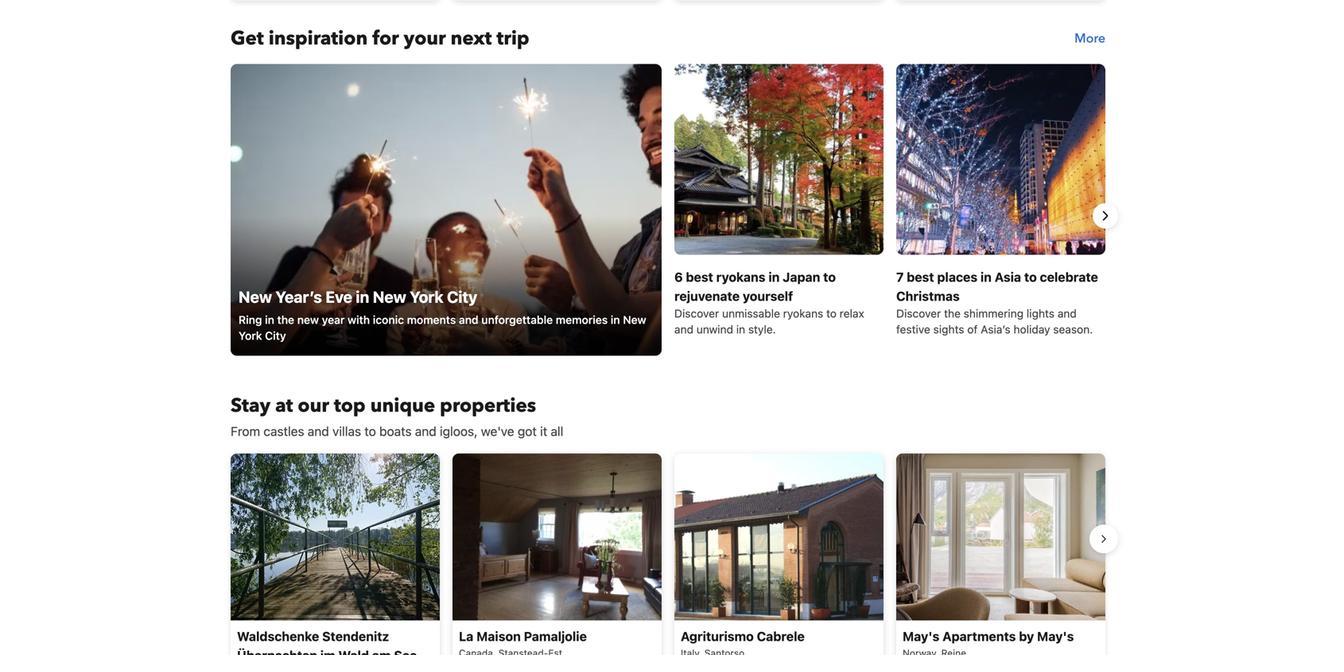 Task type: vqa. For each thing, say whether or not it's contained in the screenshot.
the in 7 best places in Asia to celebrate Christmas Discover the shimmering lights and festive sights of Asia's holiday season.
yes



Task type: locate. For each thing, give the bounding box(es) containing it.
1 horizontal spatial city
[[447, 287, 477, 306]]

1 horizontal spatial best
[[907, 270, 934, 285]]

discover inside 6 best ryokans in japan to rejuvenate yourself discover unmissable ryokans to relax and unwind in style.
[[675, 307, 719, 320]]

next image
[[1096, 206, 1115, 225]]

to right asia
[[1025, 270, 1037, 285]]

6
[[675, 270, 683, 285]]

yourself
[[743, 289, 793, 304]]

sights
[[934, 323, 965, 336]]

get inspiration for your next trip
[[231, 25, 530, 52]]

celebrate
[[1040, 270, 1099, 285]]

your
[[404, 25, 446, 52]]

relax
[[840, 307, 865, 320]]

holiday
[[1014, 323, 1051, 336]]

0 horizontal spatial the
[[277, 313, 294, 326]]

new
[[239, 287, 272, 306], [373, 287, 406, 306], [623, 313, 647, 326]]

york up moments in the top left of the page
[[410, 287, 444, 306]]

best inside 6 best ryokans in japan to rejuvenate yourself discover unmissable ryokans to relax and unwind in style.
[[686, 270, 713, 285]]

unmissable
[[722, 307, 780, 320]]

2 discover from the left
[[897, 307, 941, 320]]

the left new
[[277, 313, 294, 326]]

1 vertical spatial york
[[239, 329, 262, 342]]

1 horizontal spatial ryokans
[[783, 307, 824, 320]]

ryokans up yourself
[[717, 270, 766, 285]]

the inside 7 best places in asia to celebrate christmas discover the shimmering lights and festive sights of asia's holiday season.
[[944, 307, 961, 320]]

and inside 7 best places in asia to celebrate christmas discover the shimmering lights and festive sights of asia's holiday season.
[[1058, 307, 1077, 320]]

best for 7
[[907, 270, 934, 285]]

trip
[[497, 25, 530, 52]]

6 best ryokans in japan to rejuvenate yourself discover unmissable ryokans to relax and unwind in style.
[[675, 270, 865, 336]]

cabrele
[[757, 629, 805, 645]]

the for year's
[[277, 313, 294, 326]]

0 horizontal spatial discover
[[675, 307, 719, 320]]

next
[[451, 25, 492, 52]]

1 vertical spatial ryokans
[[783, 307, 824, 320]]

übernachten
[[237, 649, 317, 656]]

properties
[[440, 393, 536, 419]]

in
[[769, 270, 780, 285], [981, 270, 992, 285], [356, 287, 369, 306], [265, 313, 274, 326], [611, 313, 620, 326], [736, 323, 746, 336]]

igloos,
[[440, 424, 478, 439]]

new right memories
[[623, 313, 647, 326]]

and inside 6 best ryokans in japan to rejuvenate yourself discover unmissable ryokans to relax and unwind in style.
[[675, 323, 694, 336]]

our
[[298, 393, 329, 419]]

city down year's
[[265, 329, 286, 342]]

discover inside 7 best places in asia to celebrate christmas discover the shimmering lights and festive sights of asia's holiday season.
[[897, 307, 941, 320]]

city up moments in the top left of the page
[[447, 287, 477, 306]]

new year's eve in new york city region
[[218, 64, 1119, 368]]

year
[[322, 313, 345, 326]]

best inside 7 best places in asia to celebrate christmas discover the shimmering lights and festive sights of asia's holiday season.
[[907, 270, 934, 285]]

0 vertical spatial city
[[447, 287, 477, 306]]

ryokans
[[717, 270, 766, 285], [783, 307, 824, 320]]

best for 6
[[686, 270, 713, 285]]

0 vertical spatial york
[[410, 287, 444, 306]]

in up yourself
[[769, 270, 780, 285]]

and right moments in the top left of the page
[[459, 313, 479, 326]]

best
[[686, 270, 713, 285], [907, 270, 934, 285]]

1 horizontal spatial discover
[[897, 307, 941, 320]]

la maison pamaljolie
[[459, 629, 587, 645]]

0 horizontal spatial new
[[239, 287, 272, 306]]

lights
[[1027, 307, 1055, 320]]

may's
[[903, 629, 940, 645], [1037, 629, 1074, 645]]

ryokans down 'japan' at top
[[783, 307, 824, 320]]

to
[[824, 270, 836, 285], [1025, 270, 1037, 285], [827, 307, 837, 320], [365, 424, 376, 439]]

discover up festive
[[897, 307, 941, 320]]

the for best
[[944, 307, 961, 320]]

la
[[459, 629, 474, 645]]

in left asia
[[981, 270, 992, 285]]

the inside new year's eve in new york city ring in the new year with iconic moments and unforgettable memories in new york city
[[277, 313, 294, 326]]

1 horizontal spatial the
[[944, 307, 961, 320]]

apartments
[[943, 629, 1016, 645]]

1 best from the left
[[686, 270, 713, 285]]

0 horizontal spatial ryokans
[[717, 270, 766, 285]]

0 horizontal spatial may's
[[903, 629, 940, 645]]

may's left apartments
[[903, 629, 940, 645]]

best up the rejuvenate
[[686, 270, 713, 285]]

0 horizontal spatial best
[[686, 270, 713, 285]]

city
[[447, 287, 477, 306], [265, 329, 286, 342]]

festive
[[897, 323, 931, 336]]

top
[[334, 393, 366, 419]]

may's right "by"
[[1037, 629, 1074, 645]]

york
[[410, 287, 444, 306], [239, 329, 262, 342]]

best right 7
[[907, 270, 934, 285]]

in right memories
[[611, 313, 620, 326]]

year's
[[276, 287, 322, 306]]

inspiration
[[269, 25, 368, 52]]

christmas
[[897, 289, 960, 304]]

1 discover from the left
[[675, 307, 719, 320]]

and
[[1058, 307, 1077, 320], [459, 313, 479, 326], [675, 323, 694, 336], [308, 424, 329, 439], [415, 424, 437, 439]]

see
[[394, 649, 417, 656]]

unforgettable
[[482, 313, 553, 326]]

stay at our top unique properties from castles and villas to boats and igloos, we've got it all
[[231, 393, 564, 439]]

am
[[372, 649, 391, 656]]

new up iconic
[[373, 287, 406, 306]]

discover down the rejuvenate
[[675, 307, 719, 320]]

boats
[[379, 424, 412, 439]]

agriturismo cabrele link
[[675, 454, 884, 656]]

1 horizontal spatial may's
[[1037, 629, 1074, 645]]

discover
[[675, 307, 719, 320], [897, 307, 941, 320]]

and right boats
[[415, 424, 437, 439]]

the up sights on the right of the page
[[944, 307, 961, 320]]

for
[[372, 25, 399, 52]]

and left unwind
[[675, 323, 694, 336]]

get
[[231, 25, 264, 52]]

1 horizontal spatial york
[[410, 287, 444, 306]]

and up season.
[[1058, 307, 1077, 320]]

york down ring
[[239, 329, 262, 342]]

la maison pamaljolie link
[[453, 454, 662, 656]]

to right villas
[[365, 424, 376, 439]]

0 horizontal spatial city
[[265, 329, 286, 342]]

season.
[[1054, 323, 1093, 336]]

region
[[218, 447, 1119, 656]]

0 vertical spatial ryokans
[[717, 270, 766, 285]]

new year's eve in new york city ring in the new year with iconic moments and unforgettable memories in new york city
[[239, 287, 647, 342]]

7
[[897, 270, 904, 285]]

new up ring
[[239, 287, 272, 306]]

the
[[944, 307, 961, 320], [277, 313, 294, 326]]

2 best from the left
[[907, 270, 934, 285]]



Task type: describe. For each thing, give the bounding box(es) containing it.
style.
[[749, 323, 776, 336]]

we've
[[481, 424, 514, 439]]

1 may's from the left
[[903, 629, 940, 645]]

places
[[937, 270, 978, 285]]

discover for 7 best places in asia to celebrate christmas
[[897, 307, 941, 320]]

discover for 6 best ryokans in japan to rejuvenate yourself
[[675, 307, 719, 320]]

got
[[518, 424, 537, 439]]

waldschenke stendenitz übernachten im wald am see
[[237, 629, 417, 656]]

may's apartments by may's link
[[897, 454, 1106, 656]]

shimmering
[[964, 307, 1024, 320]]

in up with on the top left
[[356, 287, 369, 306]]

eve
[[326, 287, 352, 306]]

stendenitz
[[322, 629, 389, 645]]

new
[[297, 313, 319, 326]]

agriturismo
[[681, 629, 754, 645]]

moments
[[407, 313, 456, 326]]

1 horizontal spatial new
[[373, 287, 406, 306]]

at
[[275, 393, 293, 419]]

all
[[551, 424, 564, 439]]

region containing waldschenke stendenitz übernachten im wald am see
[[218, 447, 1119, 656]]

stay
[[231, 393, 271, 419]]

ring
[[239, 313, 262, 326]]

asia
[[995, 270, 1022, 285]]

waldschenke
[[237, 629, 319, 645]]

wald
[[339, 649, 369, 656]]

rejuvenate
[[675, 289, 740, 304]]

7 best places in asia to celebrate christmas discover the shimmering lights and festive sights of asia's holiday season.
[[897, 270, 1099, 336]]

by
[[1019, 629, 1034, 645]]

to left relax
[[827, 307, 837, 320]]

maison
[[477, 629, 521, 645]]

pamaljolie
[[524, 629, 587, 645]]

to right 'japan' at top
[[824, 270, 836, 285]]

in down unmissable
[[736, 323, 746, 336]]

memories
[[556, 313, 608, 326]]

waldschenke stendenitz übernachten im wald am see link
[[231, 454, 440, 656]]

0 horizontal spatial york
[[239, 329, 262, 342]]

to inside stay at our top unique properties from castles and villas to boats and igloos, we've got it all
[[365, 424, 376, 439]]

to inside 7 best places in asia to celebrate christmas discover the shimmering lights and festive sights of asia's holiday season.
[[1025, 270, 1037, 285]]

1 vertical spatial city
[[265, 329, 286, 342]]

with
[[348, 313, 370, 326]]

unique
[[370, 393, 435, 419]]

asia's
[[981, 323, 1011, 336]]

unwind
[[697, 323, 733, 336]]

more
[[1075, 30, 1106, 47]]

in right ring
[[265, 313, 274, 326]]

of
[[968, 323, 978, 336]]

japan
[[783, 270, 821, 285]]

and inside new year's eve in new york city ring in the new year with iconic moments and unforgettable memories in new york city
[[459, 313, 479, 326]]

2 may's from the left
[[1037, 629, 1074, 645]]

im
[[320, 649, 335, 656]]

7 best places in asia to celebrate christmas image
[[897, 64, 1106, 255]]

may's apartments by may's
[[903, 629, 1074, 645]]

it
[[540, 424, 548, 439]]

6 best ryokans in japan to rejuvenate yourself image
[[675, 64, 884, 255]]

in inside 7 best places in asia to celebrate christmas discover the shimmering lights and festive sights of asia's holiday season.
[[981, 270, 992, 285]]

iconic
[[373, 313, 404, 326]]

2 horizontal spatial new
[[623, 313, 647, 326]]

from
[[231, 424, 260, 439]]

agriturismo cabrele
[[681, 629, 805, 645]]

castles
[[264, 424, 304, 439]]

villas
[[333, 424, 361, 439]]

more link
[[1075, 26, 1106, 51]]

and down our
[[308, 424, 329, 439]]



